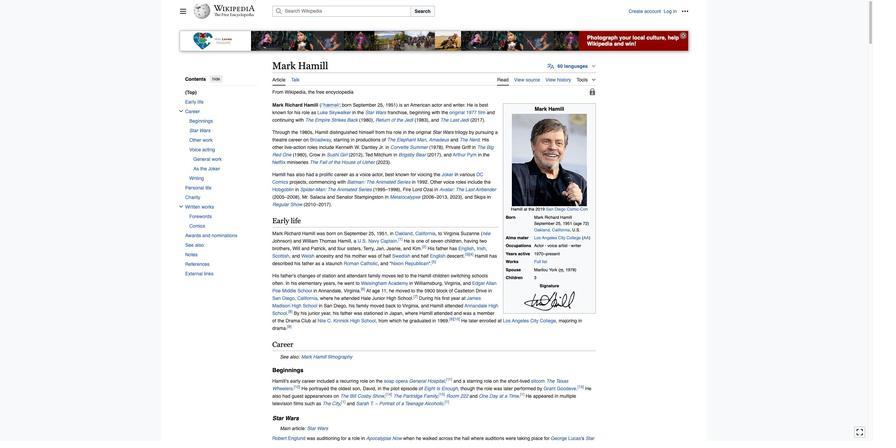 Task type: vqa. For each thing, say whether or not it's contained in the screenshot.
@virat.kohli LINK on the left bottom
no



Task type: describe. For each thing, give the bounding box(es) containing it.
page semi-protected image
[[589, 88, 596, 95]]

language progressive image
[[547, 63, 554, 70]]

x small image
[[179, 109, 183, 113]]

hide image
[[680, 32, 687, 39]]

2 note from the top
[[272, 425, 596, 432]]

log in and more options image
[[682, 8, 689, 15]]

1 note from the top
[[272, 353, 596, 361]]



Task type: locate. For each thing, give the bounding box(es) containing it.
None search field
[[264, 6, 629, 17]]

main content
[[270, 60, 689, 441]]

Search Wikipedia search field
[[272, 6, 411, 17]]

x small image
[[179, 205, 183, 209]]

personal tools navigation
[[629, 6, 691, 17]]

the free encyclopedia image
[[214, 13, 254, 17]]

note
[[272, 353, 596, 361], [272, 425, 596, 432]]

0 vertical spatial note
[[272, 353, 596, 361]]

1 vertical spatial note
[[272, 425, 596, 432]]

wikipedia image
[[214, 5, 255, 11]]

menu image
[[180, 8, 186, 15]]

fullscreen image
[[857, 429, 863, 436]]



